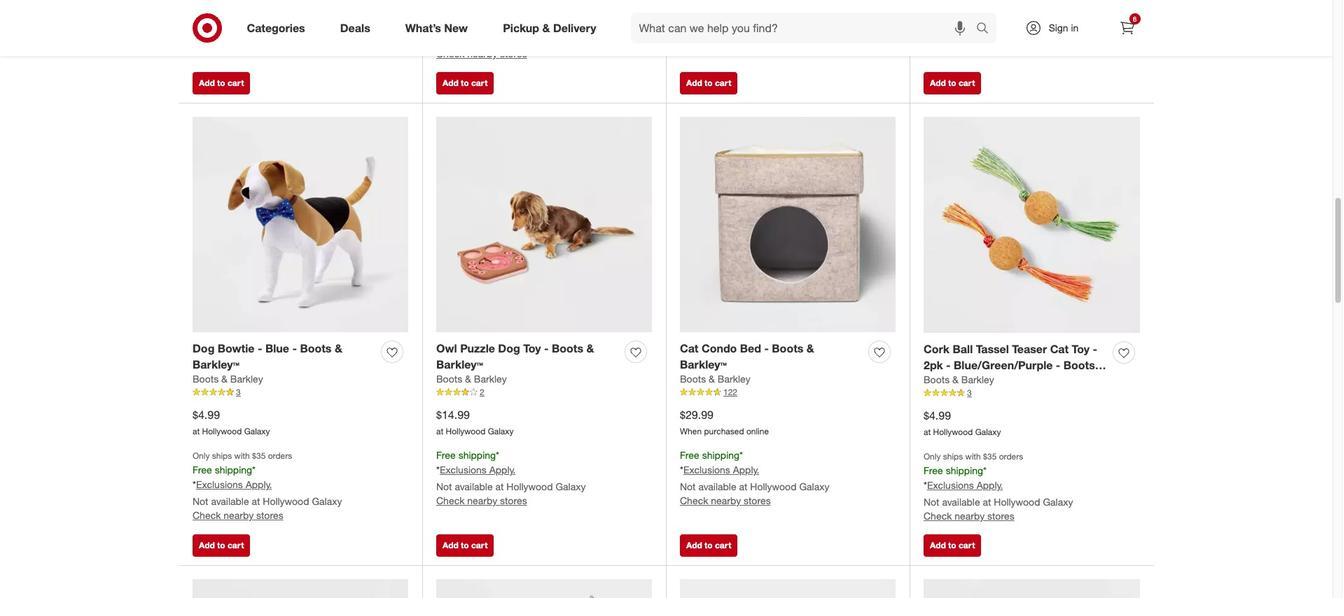 Task type: describe. For each thing, give the bounding box(es) containing it.
shipping inside free shipping * exclusions apply.
[[215, 2, 252, 14]]

deals link
[[328, 13, 388, 43]]

new
[[444, 21, 468, 35]]

apply. inside * exclusions apply. hollywood galaxy check nearby stores
[[489, 17, 516, 29]]

owl
[[436, 342, 457, 356]]

at inside $14.99 at hollywood galaxy
[[436, 427, 444, 437]]

apply. inside free shipping * exclusions apply.
[[246, 17, 272, 29]]

- right blue
[[292, 342, 297, 356]]

only ships with $35 orders free shipping * * exclusions apply. not available at hollywood galaxy check nearby stores for barkley™
[[193, 451, 342, 522]]

only for cork ball tassel teaser cat toy - 2pk - blue/green/purple - boots & barkley™
[[924, 452, 941, 463]]

cork ball tassel teaser cat toy - 2pk - blue/green/purple - boots & barkley™
[[924, 342, 1106, 388]]

barkley™ inside owl puzzle dog toy - boots & barkley™
[[436, 358, 483, 372]]

dog bowtie - blue - boots & barkley™ link
[[193, 341, 375, 373]]

$4.99 for dog bowtie - blue - boots & barkley™
[[193, 408, 220, 422]]

pickup & delivery link
[[491, 13, 614, 43]]

barkley for ball
[[962, 374, 995, 386]]

& inside "cork ball tassel teaser cat toy - 2pk - blue/green/purple - boots & barkley™"
[[1099, 358, 1106, 372]]

$4.99 for cork ball tassel teaser cat toy - 2pk - blue/green/purple - boots & barkley™
[[924, 409, 951, 423]]

barkley™ inside the cat condo bed - boots & barkley™
[[680, 358, 727, 372]]

$4.99 at hollywood galaxy for 2pk
[[924, 409, 1001, 438]]

2 link
[[436, 387, 652, 399]]

toy inside owl puzzle dog toy - boots & barkley™
[[523, 342, 541, 356]]

delivery
[[553, 21, 597, 35]]

$14.99 at hollywood galaxy
[[436, 408, 514, 437]]

boots & barkley link for puzzle
[[436, 373, 507, 387]]

boots inside "cork ball tassel teaser cat toy - 2pk - blue/green/purple - boots & barkley™"
[[1064, 358, 1096, 372]]

boots inside owl puzzle dog toy - boots & barkley™
[[552, 342, 584, 356]]

deals
[[340, 21, 370, 35]]

blue/green/purple
[[954, 358, 1053, 372]]

cork ball tassel teaser cat toy - 2pk - blue/green/purple - boots & barkley™ link
[[924, 342, 1108, 388]]

owl puzzle dog toy - boots & barkley™
[[436, 342, 594, 372]]

pickup
[[503, 21, 539, 35]]

what's new
[[405, 21, 468, 35]]

cat condo bed - boots & barkley™ link
[[680, 341, 863, 373]]

1 horizontal spatial * exclusions apply. not available at hollywood galaxy check nearby stores
[[924, 3, 1074, 46]]

$4.99 at hollywood galaxy for barkley™
[[193, 408, 270, 437]]

2
[[480, 388, 485, 398]]

pickup & delivery
[[503, 21, 597, 35]]

boots inside the cat condo bed - boots & barkley™
[[772, 342, 804, 356]]

toy inside "cork ball tassel teaser cat toy - 2pk - blue/green/purple - boots & barkley™"
[[1072, 342, 1090, 356]]

* inside free shipping * exclusions apply.
[[193, 17, 196, 29]]

122
[[724, 388, 738, 398]]

122 link
[[680, 387, 896, 399]]

boots & barkley for bowtie
[[193, 374, 263, 386]]

sign in link
[[1013, 13, 1101, 43]]

dog bowtie - blue - boots & barkley™
[[193, 342, 342, 372]]

- right 2pk
[[947, 358, 951, 372]]

* inside * exclusions apply. hollywood galaxy check nearby stores
[[436, 17, 440, 29]]

bed
[[740, 342, 761, 356]]

boots & barkley for puzzle
[[436, 374, 507, 386]]

with for 2pk
[[966, 452, 981, 463]]

dog inside owl puzzle dog toy - boots & barkley™
[[498, 342, 520, 356]]

boots & barkley for condo
[[680, 374, 751, 386]]

what's new link
[[394, 13, 486, 43]]

when
[[680, 427, 702, 437]]

search
[[970, 22, 1004, 36]]

boots & barkley link for ball
[[924, 374, 995, 388]]



Task type: locate. For each thing, give the bounding box(es) containing it.
0 horizontal spatial only
[[193, 451, 210, 462]]

3
[[236, 388, 241, 398], [967, 388, 972, 399]]

1 horizontal spatial dog
[[498, 342, 520, 356]]

free shipping * exclusions apply.
[[193, 2, 272, 29]]

boots & barkley link down 2pk
[[924, 374, 995, 388]]

1 horizontal spatial with
[[966, 452, 981, 463]]

-
[[258, 342, 262, 356], [292, 342, 297, 356], [544, 342, 549, 356], [765, 342, 769, 356], [1093, 342, 1098, 356], [947, 358, 951, 372], [1056, 358, 1061, 372]]

$35 for barkley™
[[252, 451, 266, 462]]

0 horizontal spatial orders
[[268, 451, 292, 462]]

ships for dog bowtie - blue - boots & barkley™
[[212, 451, 232, 462]]

free shipping * * exclusions apply. not available at hollywood galaxy check nearby stores for $14.99
[[436, 450, 586, 507]]

dog left "bowtie"
[[193, 342, 215, 356]]

1 horizontal spatial only ships with $35 orders free shipping * * exclusions apply. not available at hollywood galaxy check nearby stores
[[924, 452, 1074, 523]]

dog right puzzle
[[498, 342, 520, 356]]

- right blue/green/purple
[[1056, 358, 1061, 372]]

boots & barkley link down "bowtie"
[[193, 373, 263, 387]]

boots & barkley link
[[193, 373, 263, 387], [436, 373, 507, 387], [680, 373, 751, 387], [924, 374, 995, 388]]

shipping
[[215, 2, 252, 14], [459, 450, 496, 462], [702, 450, 740, 462], [215, 465, 252, 477], [946, 465, 984, 477]]

1 free shipping * * exclusions apply. not available at hollywood galaxy check nearby stores from the left
[[436, 450, 586, 507]]

boots inside dog bowtie - blue - boots & barkley™
[[300, 342, 332, 356]]

only for dog bowtie - blue - boots & barkley™
[[193, 451, 210, 462]]

&
[[543, 21, 550, 35], [335, 342, 342, 356], [587, 342, 594, 356], [807, 342, 815, 356], [1099, 358, 1106, 372], [221, 374, 228, 386], [465, 374, 471, 386], [709, 374, 715, 386], [953, 374, 959, 386]]

boots & barkley link up the 2
[[436, 373, 507, 387]]

add to cart
[[199, 78, 244, 88], [443, 78, 488, 88], [687, 78, 732, 88], [930, 78, 975, 88], [199, 541, 244, 551], [443, 541, 488, 551], [687, 541, 732, 551], [930, 541, 975, 551]]

1 horizontal spatial $4.99 at hollywood galaxy
[[924, 409, 1001, 438]]

2pk
[[924, 358, 943, 372]]

cat
[[680, 342, 699, 356], [1051, 342, 1069, 356]]

& inside dog bowtie - blue - boots & barkley™
[[335, 342, 342, 356]]

free shipping * * exclusions apply. not available at hollywood galaxy check nearby stores down $14.99 at hollywood galaxy
[[436, 450, 586, 507]]

exclusions apply. button
[[684, 1, 760, 15], [927, 2, 1003, 16], [196, 16, 272, 30], [440, 16, 516, 30], [440, 464, 516, 478], [684, 464, 760, 478], [196, 479, 272, 493], [927, 479, 1003, 493]]

barkley up 122
[[718, 374, 751, 386]]

$35 for 2pk
[[984, 452, 997, 463]]

check
[[680, 33, 709, 45], [924, 34, 952, 46], [436, 48, 465, 60], [436, 495, 465, 507], [680, 495, 709, 507], [193, 510, 221, 522], [924, 511, 952, 523]]

0 horizontal spatial free shipping * * exclusions apply. not available at hollywood galaxy check nearby stores
[[436, 450, 586, 507]]

not
[[680, 19, 696, 31], [924, 20, 940, 32], [436, 481, 452, 493], [680, 481, 696, 493], [193, 496, 208, 508], [924, 497, 940, 509]]

3 link
[[193, 387, 408, 399], [924, 388, 1141, 400]]

at
[[739, 19, 748, 31], [983, 20, 992, 32], [193, 427, 200, 437], [436, 427, 444, 437], [924, 428, 931, 438], [496, 481, 504, 493], [739, 481, 748, 493], [252, 496, 260, 508], [983, 497, 992, 509]]

3 link down blue/green/purple
[[924, 388, 1141, 400]]

0 horizontal spatial 3
[[236, 388, 241, 398]]

apply.
[[733, 2, 760, 14], [977, 3, 1003, 15], [246, 17, 272, 29], [489, 17, 516, 29], [489, 465, 516, 476], [733, 465, 760, 476], [246, 479, 272, 491], [977, 480, 1003, 492]]

stores
[[744, 33, 771, 45], [988, 34, 1015, 46], [500, 48, 527, 60], [500, 495, 527, 507], [744, 495, 771, 507], [256, 510, 283, 522], [988, 511, 1015, 523]]

cart
[[228, 78, 244, 88], [471, 78, 488, 88], [715, 78, 732, 88], [959, 78, 975, 88], [228, 541, 244, 551], [471, 541, 488, 551], [715, 541, 732, 551], [959, 541, 975, 551]]

blue hydrant inspector dog sweatshirt - boots & barkley™ image
[[193, 580, 408, 599], [193, 580, 408, 599]]

$4.99 at hollywood galaxy
[[193, 408, 270, 437], [924, 409, 1001, 438]]

1 horizontal spatial toy
[[1072, 342, 1090, 356]]

barkley down blue/green/purple
[[962, 374, 995, 386]]

orders
[[268, 451, 292, 462], [999, 452, 1024, 463]]

exclusions inside * exclusions apply. hollywood galaxy check nearby stores
[[440, 17, 487, 29]]

toy
[[523, 342, 541, 356], [1072, 342, 1090, 356]]

dog bowtie - blue - boots & barkley™ image
[[193, 117, 408, 333], [193, 117, 408, 333]]

hollywood inside * exclusions apply. hollywood galaxy check nearby stores
[[507, 34, 553, 46]]

0 horizontal spatial cat
[[680, 342, 699, 356]]

1 horizontal spatial 3
[[967, 388, 972, 399]]

available
[[699, 19, 737, 31], [943, 20, 981, 32], [455, 481, 493, 493], [699, 481, 737, 493], [211, 496, 249, 508], [943, 497, 981, 509]]

cat inside the cat condo bed - boots & barkley™
[[680, 342, 699, 356]]

0 horizontal spatial * exclusions apply. not available at hollywood galaxy check nearby stores
[[680, 2, 830, 45]]

sign
[[1049, 22, 1069, 34]]

boots
[[300, 342, 332, 356], [552, 342, 584, 356], [772, 342, 804, 356], [1064, 358, 1096, 372], [193, 374, 219, 386], [436, 374, 463, 386], [680, 374, 706, 386], [924, 374, 950, 386]]

0 horizontal spatial ships
[[212, 451, 232, 462]]

1 horizontal spatial $35
[[984, 452, 997, 463]]

barkley™ down "bowtie"
[[193, 358, 240, 372]]

*
[[680, 2, 684, 14], [924, 3, 927, 15], [193, 17, 196, 29], [436, 17, 440, 29], [496, 450, 500, 462], [740, 450, 743, 462], [436, 465, 440, 476], [680, 465, 684, 476], [252, 465, 256, 477], [984, 465, 987, 477], [193, 479, 196, 491], [924, 480, 927, 492]]

orders for blue
[[268, 451, 292, 462]]

2 dog from the left
[[498, 342, 520, 356]]

barkley™ inside dog bowtie - blue - boots & barkley™
[[193, 358, 240, 372]]

only ships with $35 orders free shipping * * exclusions apply. not available at hollywood galaxy check nearby stores for 2pk
[[924, 452, 1074, 523]]

0 horizontal spatial only ships with $35 orders free shipping * * exclusions apply. not available at hollywood galaxy check nearby stores
[[193, 451, 342, 522]]

0 horizontal spatial toy
[[523, 342, 541, 356]]

exclusions
[[684, 2, 731, 14], [927, 3, 974, 15], [196, 17, 243, 29], [440, 17, 487, 29], [440, 465, 487, 476], [684, 465, 731, 476], [196, 479, 243, 491], [927, 480, 974, 492]]

cat left condo
[[680, 342, 699, 356]]

barkley for condo
[[718, 374, 751, 386]]

3 link down dog bowtie - blue - boots & barkley™ link
[[193, 387, 408, 399]]

barkley™ down 2pk
[[924, 374, 971, 388]]

barkley™ down condo
[[680, 358, 727, 372]]

galaxy
[[800, 19, 830, 31], [1043, 20, 1074, 32], [556, 34, 586, 46], [244, 427, 270, 437], [488, 427, 514, 437], [976, 428, 1001, 438], [556, 481, 586, 493], [800, 481, 830, 493], [312, 496, 342, 508], [1043, 497, 1074, 509]]

search button
[[970, 13, 1004, 46]]

1 horizontal spatial cat
[[1051, 342, 1069, 356]]

galaxy inside * exclusions apply. hollywood galaxy check nearby stores
[[556, 34, 586, 46]]

cat condo bed - boots & barkley™
[[680, 342, 815, 372]]

free shipping * * exclusions apply. not available at hollywood galaxy check nearby stores
[[436, 450, 586, 507], [680, 450, 830, 507]]

barkley down dog bowtie - blue - boots & barkley™
[[230, 374, 263, 386]]

exclusions inside free shipping * exclusions apply.
[[196, 17, 243, 29]]

what's
[[405, 21, 441, 35]]

- inside the cat condo bed - boots & barkley™
[[765, 342, 769, 356]]

dog
[[193, 342, 215, 356], [498, 342, 520, 356]]

birthday dog bowtie - boots & barkley™ image
[[436, 580, 652, 599], [436, 580, 652, 599]]

free shipping * * exclusions apply. not available at hollywood galaxy check nearby stores for $29.99
[[680, 450, 830, 507]]

0 horizontal spatial 3 link
[[193, 387, 408, 399]]

6 link
[[1112, 13, 1143, 43]]

barkley™ down owl
[[436, 358, 483, 372]]

blue
[[265, 342, 289, 356]]

tassel
[[976, 342, 1009, 356]]

- inside owl puzzle dog toy - boots & barkley™
[[544, 342, 549, 356]]

hollywood inside $14.99 at hollywood galaxy
[[446, 427, 486, 437]]

owl puzzle dog toy - boots & barkley™ link
[[436, 341, 619, 373]]

nearby
[[711, 33, 741, 45], [955, 34, 985, 46], [467, 48, 497, 60], [467, 495, 497, 507], [711, 495, 741, 507], [224, 510, 254, 522], [955, 511, 985, 523]]

0 horizontal spatial $4.99
[[193, 408, 220, 422]]

cat right teaser
[[1051, 342, 1069, 356]]

& inside the cat condo bed - boots & barkley™
[[807, 342, 815, 356]]

stores inside * exclusions apply. hollywood galaxy check nearby stores
[[500, 48, 527, 60]]

cat condo bed - boots & barkley™ image
[[680, 117, 896, 333], [680, 117, 896, 333]]

cork ball tassel teaser cat toy - 2pk - blue/green/purple - boots & barkley™ image
[[924, 117, 1141, 334], [924, 117, 1141, 334]]

check nearby stores button
[[680, 32, 771, 46], [924, 33, 1015, 47], [436, 47, 527, 61], [436, 495, 527, 509], [680, 495, 771, 509], [193, 509, 283, 523], [924, 510, 1015, 524]]

galaxy inside $14.99 at hollywood galaxy
[[488, 427, 514, 437]]

$29.99 when purchased online
[[680, 408, 769, 437]]

0 horizontal spatial with
[[234, 451, 250, 462]]

only
[[193, 451, 210, 462], [924, 452, 941, 463]]

3 down blue/green/purple
[[967, 388, 972, 399]]

check inside * exclusions apply. hollywood galaxy check nearby stores
[[436, 48, 465, 60]]

only ships with $35 orders free shipping * * exclusions apply. not available at hollywood galaxy check nearby stores
[[193, 451, 342, 522], [924, 452, 1074, 523]]

1 horizontal spatial only
[[924, 452, 941, 463]]

barkley™ inside "cork ball tassel teaser cat toy - 2pk - blue/green/purple - boots & barkley™"
[[924, 374, 971, 388]]

nearby inside * exclusions apply. hollywood galaxy check nearby stores
[[467, 48, 497, 60]]

reflective dog adjustable collar - tomato red - boots & barkley™ image
[[924, 580, 1141, 599], [924, 580, 1141, 599]]

2 free shipping * * exclusions apply. not available at hollywood galaxy check nearby stores from the left
[[680, 450, 830, 507]]

1 horizontal spatial ships
[[943, 452, 963, 463]]

boots & barkley up 122
[[680, 374, 751, 386]]

- up 2 link
[[544, 342, 549, 356]]

1 dog from the left
[[193, 342, 215, 356]]

boots & barkley link for condo
[[680, 373, 751, 387]]

cat inside "cork ball tassel teaser cat toy - 2pk - blue/green/purple - boots & barkley™"
[[1051, 342, 1069, 356]]

1 horizontal spatial free shipping * * exclusions apply. not available at hollywood galaxy check nearby stores
[[680, 450, 830, 507]]

boots & barkley
[[193, 374, 263, 386], [436, 374, 507, 386], [680, 374, 751, 386], [924, 374, 995, 386]]

3 for barkley™
[[236, 388, 241, 398]]

teaser
[[1013, 342, 1048, 356]]

ships for cork ball tassel teaser cat toy - 2pk - blue/green/purple - boots & barkley™
[[943, 452, 963, 463]]

boots & barkley up the 2
[[436, 374, 507, 386]]

free shipping * * exclusions apply. not available at hollywood galaxy check nearby stores down online
[[680, 450, 830, 507]]

0 horizontal spatial dog
[[193, 342, 215, 356]]

with for barkley™
[[234, 451, 250, 462]]

barkley for puzzle
[[474, 374, 507, 386]]

owl puzzle dog toy - boots & barkley™ image
[[436, 117, 652, 333], [436, 117, 652, 333]]

categories
[[247, 21, 305, 35]]

* exclusions apply. not available at hollywood galaxy check nearby stores
[[680, 2, 830, 45], [924, 3, 1074, 46]]

& inside pickup & delivery link
[[543, 21, 550, 35]]

3 down "bowtie"
[[236, 388, 241, 398]]

toy right teaser
[[1072, 342, 1090, 356]]

hollywood
[[751, 19, 797, 31], [994, 20, 1041, 32], [507, 34, 553, 46], [202, 427, 242, 437], [446, 427, 486, 437], [934, 428, 973, 438], [507, 481, 553, 493], [751, 481, 797, 493], [263, 496, 309, 508], [994, 497, 1041, 509]]

barkley for bowtie
[[230, 374, 263, 386]]

barkley™
[[193, 358, 240, 372], [436, 358, 483, 372], [680, 358, 727, 372], [924, 374, 971, 388]]

ships
[[212, 451, 232, 462], [943, 452, 963, 463]]

0 horizontal spatial $35
[[252, 451, 266, 462]]

$4.99
[[193, 408, 220, 422], [924, 409, 951, 423]]

boots & barkley down "bowtie"
[[193, 374, 263, 386]]

free inside free shipping * exclusions apply.
[[193, 2, 212, 14]]

$35
[[252, 451, 266, 462], [984, 452, 997, 463]]

- left blue
[[258, 342, 262, 356]]

toy up 2 link
[[523, 342, 541, 356]]

with
[[234, 451, 250, 462], [966, 452, 981, 463]]

boots & barkley for ball
[[924, 374, 995, 386]]

- right bed
[[765, 342, 769, 356]]

$14.99
[[436, 408, 470, 422]]

orders for teaser
[[999, 452, 1024, 463]]

cork
[[924, 342, 950, 356]]

boots & barkley link up 122
[[680, 373, 751, 387]]

in
[[1071, 22, 1079, 34]]

3 for 2pk
[[967, 388, 972, 399]]

* exclusions apply. hollywood galaxy check nearby stores
[[436, 17, 586, 60]]

free
[[193, 2, 212, 14], [436, 450, 456, 462], [680, 450, 700, 462], [193, 465, 212, 477], [924, 465, 943, 477]]

3 link for -
[[193, 387, 408, 399]]

6
[[1133, 15, 1137, 23]]

1 horizontal spatial 3 link
[[924, 388, 1141, 400]]

puzzle
[[460, 342, 495, 356]]

add
[[199, 78, 215, 88], [443, 78, 459, 88], [687, 78, 702, 88], [930, 78, 946, 88], [199, 541, 215, 551], [443, 541, 459, 551], [687, 541, 702, 551], [930, 541, 946, 551]]

1 horizontal spatial $4.99
[[924, 409, 951, 423]]

to
[[217, 78, 225, 88], [461, 78, 469, 88], [705, 78, 713, 88], [949, 78, 957, 88], [217, 541, 225, 551], [461, 541, 469, 551], [705, 541, 713, 551], [949, 541, 957, 551]]

3 link for cat
[[924, 388, 1141, 400]]

add to cart button
[[193, 72, 250, 94], [436, 72, 494, 94], [680, 72, 738, 94], [924, 72, 982, 94], [193, 535, 250, 557], [436, 535, 494, 557], [680, 535, 738, 557], [924, 535, 982, 557]]

What can we help you find? suggestions appear below search field
[[631, 13, 980, 43]]

online
[[747, 427, 769, 437]]

condo
[[702, 342, 737, 356]]

categories link
[[235, 13, 323, 43]]

barkley
[[230, 374, 263, 386], [474, 374, 507, 386], [718, 374, 751, 386], [962, 374, 995, 386]]

0 horizontal spatial $4.99 at hollywood galaxy
[[193, 408, 270, 437]]

- right teaser
[[1093, 342, 1098, 356]]

$29.99
[[680, 408, 714, 422]]

sign in
[[1049, 22, 1079, 34]]

ball
[[953, 342, 973, 356]]

barkley up the 2
[[474, 374, 507, 386]]

& inside owl puzzle dog toy - boots & barkley™
[[587, 342, 594, 356]]

boots & barkley link for bowtie
[[193, 373, 263, 387]]

purchased
[[704, 427, 744, 437]]

boots & barkley down 2pk
[[924, 374, 995, 386]]

dog inside dog bowtie - blue - boots & barkley™
[[193, 342, 215, 356]]

1 horizontal spatial orders
[[999, 452, 1024, 463]]

reflective comfort dog leash - xs/s - boots & barkley™ image
[[680, 580, 896, 599], [680, 580, 896, 599]]

bowtie
[[218, 342, 255, 356]]



Task type: vqa. For each thing, say whether or not it's contained in the screenshot.
Cat Condo Bed - Boots & Barkley™ image
yes



